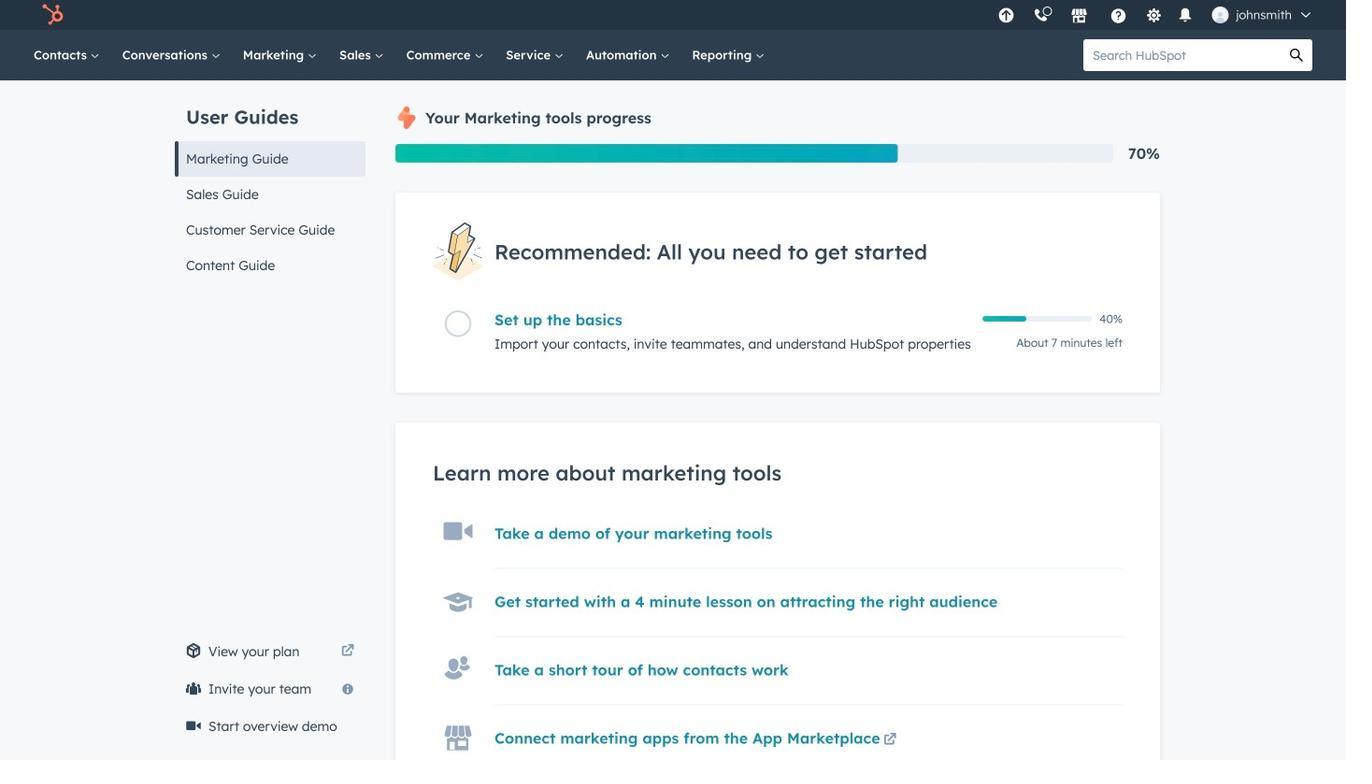 Task type: locate. For each thing, give the bounding box(es) containing it.
progress bar
[[396, 144, 898, 163]]

link opens in a new window image
[[341, 640, 354, 663], [341, 645, 354, 658], [884, 730, 897, 752], [884, 734, 897, 747]]

menu
[[989, 0, 1324, 30]]

marketplaces image
[[1071, 8, 1088, 25]]

[object object] complete progress bar
[[983, 316, 1026, 322]]



Task type: vqa. For each thing, say whether or not it's contained in the screenshot.
[OBJECT OBJECT] COMPLETE progress bar
yes



Task type: describe. For each thing, give the bounding box(es) containing it.
user guides element
[[175, 80, 366, 283]]

john smith image
[[1212, 7, 1229, 23]]

Search HubSpot search field
[[1084, 39, 1281, 71]]



